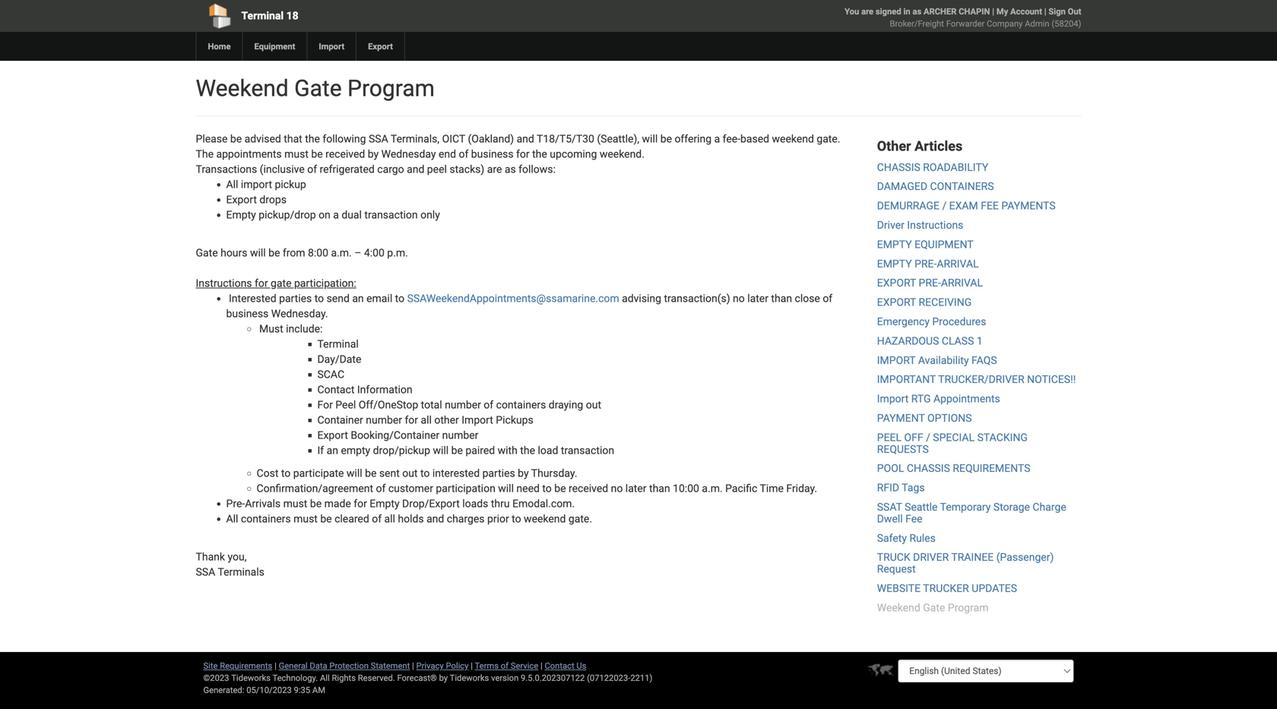 Task type: describe. For each thing, give the bounding box(es) containing it.
0 vertical spatial the
[[305, 133, 320, 145]]

friday.
[[787, 483, 818, 495]]

be left the from
[[269, 247, 280, 259]]

refrigerated
[[320, 163, 375, 176]]

tideworks
[[450, 673, 489, 683]]

| left general
[[275, 661, 277, 671]]

2 vertical spatial number
[[442, 429, 479, 442]]

1 vertical spatial chassis
[[907, 462, 951, 475]]

rfid
[[877, 482, 900, 494]]

0 vertical spatial pre-
[[915, 258, 937, 270]]

be down following at top
[[311, 148, 323, 160]]

ssa inside please be advised that the following ssa terminals, oict (oakland) and t18/t5/t30 (seattle), will be offering a fee-based weekend gate. the appointments must be received by wednesday end of business for the upcoming weekend. transactions (inclusive of refrigerated cargo and peel stacks) are as follows: all import pickup export drops empty pickup/drop on a dual transaction only
[[369, 133, 388, 145]]

on
[[319, 209, 331, 221]]

of down sent
[[376, 483, 386, 495]]

hours
[[221, 247, 248, 259]]

emodal.com.
[[513, 498, 575, 510]]

end
[[439, 148, 456, 160]]

trucker/driver
[[939, 374, 1025, 386]]

be left the offering
[[661, 133, 672, 145]]

export pre-arrival link
[[877, 277, 983, 290]]

be down confirmation/agreement
[[310, 498, 322, 510]]

0 horizontal spatial a.m.
[[331, 247, 352, 259]]

us
[[577, 661, 587, 671]]

made
[[324, 498, 351, 510]]

gate inside other articles chassis roadability damaged containers demurrage / exam fee payments driver instructions empty equipment empty pre-arrival export pre-arrival export receiving emergency procedures hazardous class 1 import availability faqs important trucker/driver notices!! import rtg appointments payment options peel off / special stacking requests pool chassis requirements rfid tags ssat seattle temporary storage charge dwell fee safety rules truck driver trainee (passenger) request website trucker updates weekend gate program
[[923, 602, 946, 614]]

fee
[[981, 200, 999, 212]]

other articles chassis roadability damaged containers demurrage / exam fee payments driver instructions empty equipment empty pre-arrival export pre-arrival export receiving emergency procedures hazardous class 1 import availability faqs important trucker/driver notices!! import rtg appointments payment options peel off / special stacking requests pool chassis requirements rfid tags ssat seattle temporary storage charge dwell fee safety rules truck driver trainee (passenger) request website trucker updates weekend gate program
[[877, 138, 1076, 614]]

the inside advising transaction(s) no later than close of business wednesday. must include: terminal day/date scac contact information for peel off/onestop total number of containers draying out container number for all other import pickups export booking/container number if an empty drop/pickup will be paired with the load transaction
[[520, 444, 535, 457]]

trucker
[[923, 582, 969, 595]]

reserved.
[[358, 673, 395, 683]]

need
[[517, 483, 540, 495]]

0 vertical spatial /
[[943, 200, 947, 212]]

2 empty from the top
[[877, 258, 912, 270]]

all inside cost to participate will be sent out to interested parties by thursday. confirmation/agreement of customer participation will need to be received no later than 10:00 a.m. pacific time friday. pre-arrivals must be made for empty drop/export loads thru emodal.com. all containers must be cleared of all holds and charges prior to weekend gate.
[[226, 513, 238, 525]]

if
[[317, 444, 324, 457]]

export link
[[356, 32, 404, 61]]

damaged containers link
[[877, 180, 994, 193]]

all inside please be advised that the following ssa terminals, oict (oakland) and t18/t5/t30 (seattle), will be offering a fee-based weekend gate. the appointments must be received by wednesday end of business for the upcoming weekend. transactions (inclusive of refrigerated cargo and peel stacks) are as follows: all import pickup export drops empty pickup/drop on a dual transaction only
[[226, 178, 238, 191]]

peel off / special stacking requests link
[[877, 431, 1028, 456]]

pre-
[[226, 498, 245, 510]]

be inside advising transaction(s) no later than close of business wednesday. must include: terminal day/date scac contact information for peel off/onestop total number of containers draying out container number for all other import pickups export booking/container number if an empty drop/pickup will be paired with the load transaction
[[451, 444, 463, 457]]

availability
[[919, 354, 969, 367]]

by inside please be advised that the following ssa terminals, oict (oakland) and t18/t5/t30 (seattle), will be offering a fee-based weekend gate. the appointments must be received by wednesday end of business for the upcoming weekend. transactions (inclusive of refrigerated cargo and peel stacks) are as follows: all import pickup export drops empty pickup/drop on a dual transaction only
[[368, 148, 379, 160]]

driver
[[913, 551, 949, 564]]

with
[[498, 444, 518, 457]]

containers inside advising transaction(s) no later than close of business wednesday. must include: terminal day/date scac contact information for peel off/onestop total number of containers draying out container number for all other import pickups export booking/container number if an empty drop/pickup will be paired with the load transaction
[[496, 399, 546, 411]]

be left sent
[[365, 467, 377, 480]]

2 export from the top
[[877, 296, 916, 309]]

participation
[[436, 483, 496, 495]]

1 vertical spatial arrival
[[941, 277, 983, 290]]

appointments
[[934, 393, 1001, 405]]

pool
[[877, 462, 904, 475]]

9.5.0.202307122
[[521, 673, 585, 683]]

import inside other articles chassis roadability damaged containers demurrage / exam fee payments driver instructions empty equipment empty pre-arrival export pre-arrival export receiving emergency procedures hazardous class 1 import availability faqs important trucker/driver notices!! import rtg appointments payment options peel off / special stacking requests pool chassis requirements rfid tags ssat seattle temporary storage charge dwell fee safety rules truck driver trainee (passenger) request website trucker updates weekend gate program
[[877, 393, 909, 405]]

(passenger)
[[997, 551, 1054, 564]]

empty pre-arrival link
[[877, 258, 979, 270]]

1 horizontal spatial a
[[715, 133, 720, 145]]

thank you, ssa terminals
[[196, 551, 265, 579]]

| up forecast®
[[412, 661, 414, 671]]

(58204)
[[1052, 19, 1082, 29]]

cleared
[[335, 513, 369, 525]]

charges
[[447, 513, 485, 525]]

no inside advising transaction(s) no later than close of business wednesday. must include: terminal day/date scac contact information for peel off/onestop total number of containers draying out container number for all other import pickups export booking/container number if an empty drop/pickup will be paired with the load transaction
[[733, 292, 745, 305]]

| left sign
[[1045, 6, 1047, 16]]

demurrage / exam fee payments link
[[877, 200, 1056, 212]]

| up the tideworks at the left bottom of the page
[[471, 661, 473, 671]]

interested
[[433, 467, 480, 480]]

be down 'thursday.'
[[555, 483, 566, 495]]

ssaweekendappointments@ssamarine.com
[[407, 292, 620, 305]]

website trucker updates link
[[877, 582, 1018, 595]]

©2023 tideworks
[[203, 673, 271, 683]]

load
[[538, 444, 558, 457]]

important trucker/driver notices!! link
[[877, 374, 1076, 386]]

account
[[1011, 6, 1043, 16]]

sign
[[1049, 6, 1066, 16]]

you are signed in as archer chapin | my account | sign out broker/freight forwarder company admin (58204)
[[845, 6, 1082, 29]]

follows:
[[519, 163, 556, 176]]

be up appointments on the top of page
[[230, 133, 242, 145]]

information
[[357, 384, 413, 396]]

0 horizontal spatial for
[[255, 277, 268, 290]]

of up paired
[[484, 399, 494, 411]]

0 vertical spatial arrival
[[937, 258, 979, 270]]

1 vertical spatial a
[[333, 209, 339, 221]]

for inside cost to participate will be sent out to interested parties by thursday. confirmation/agreement of customer participation will need to be received no later than 10:00 a.m. pacific time friday. pre-arrivals must be made for empty drop/export loads thru emodal.com. all containers must be cleared of all holds and charges prior to weekend gate.
[[354, 498, 367, 510]]

loads
[[463, 498, 489, 510]]

import availability faqs link
[[877, 354, 997, 367]]

procedures
[[933, 316, 987, 328]]

please
[[196, 133, 228, 145]]

to up customer
[[421, 467, 430, 480]]

t18/t5/t30
[[537, 133, 595, 145]]

empty inside please be advised that the following ssa terminals, oict (oakland) and t18/t5/t30 (seattle), will be offering a fee-based weekend gate. the appointments must be received by wednesday end of business for the upcoming weekend. transactions (inclusive of refrigerated cargo and peel stacks) are as follows: all import pickup export drops empty pickup/drop on a dual transaction only
[[226, 209, 256, 221]]

offering
[[675, 133, 712, 145]]

receiving
[[919, 296, 972, 309]]

will inside please be advised that the following ssa terminals, oict (oakland) and t18/t5/t30 (seattle), will be offering a fee-based weekend gate. the appointments must be received by wednesday end of business for the upcoming weekend. transactions (inclusive of refrigerated cargo and peel stacks) are as follows: all import pickup export drops empty pickup/drop on a dual transaction only
[[642, 133, 658, 145]]

forecast®
[[397, 673, 437, 683]]

2 vertical spatial must
[[294, 513, 318, 525]]

later inside advising transaction(s) no later than close of business wednesday. must include: terminal day/date scac contact information for peel off/onestop total number of containers draying out container number for all other import pickups export booking/container number if an empty drop/pickup will be paired with the load transaction
[[748, 292, 769, 305]]

to right 'cost'
[[281, 467, 291, 480]]

a.m. inside cost to participate will be sent out to interested parties by thursday. confirmation/agreement of customer participation will need to be received no later than 10:00 a.m. pacific time friday. pre-arrivals must be made for empty drop/export loads thru emodal.com. all containers must be cleared of all holds and charges prior to weekend gate.
[[702, 483, 723, 495]]

containers
[[930, 180, 994, 193]]

must
[[259, 323, 283, 335]]

charge
[[1033, 501, 1067, 514]]

out
[[1068, 6, 1082, 16]]

–
[[355, 247, 362, 259]]

out inside cost to participate will be sent out to interested parties by thursday. confirmation/agreement of customer participation will need to be received no later than 10:00 a.m. pacific time friday. pre-arrivals must be made for empty drop/export loads thru emodal.com. all containers must be cleared of all holds and charges prior to weekend gate.
[[402, 467, 418, 480]]

containers inside cost to participate will be sent out to interested parties by thursday. confirmation/agreement of customer participation will need to be received no later than 10:00 a.m. pacific time friday. pre-arrivals must be made for empty drop/export loads thru emodal.com. all containers must be cleared of all holds and charges prior to weekend gate.
[[241, 513, 291, 525]]

to down participation:
[[315, 292, 324, 305]]

all inside cost to participate will be sent out to interested parties by thursday. confirmation/agreement of customer participation will need to be received no later than 10:00 a.m. pacific time friday. pre-arrivals must be made for empty drop/export loads thru emodal.com. all containers must be cleared of all holds and charges prior to weekend gate.
[[384, 513, 395, 525]]

peel
[[336, 399, 356, 411]]

0 vertical spatial weekend
[[196, 75, 289, 102]]

off
[[905, 431, 924, 444]]

an inside advising transaction(s) no later than close of business wednesday. must include: terminal day/date scac contact information for peel off/onestop total number of containers draying out container number for all other import pickups export booking/container number if an empty drop/pickup will be paired with the load transaction
[[327, 444, 338, 457]]

weekend.
[[600, 148, 645, 160]]

total
[[421, 399, 442, 411]]

import rtg appointments link
[[877, 393, 1001, 405]]

must inside please be advised that the following ssa terminals, oict (oakland) and t18/t5/t30 (seattle), will be offering a fee-based weekend gate. the appointments must be received by wednesday end of business for the upcoming weekend. transactions (inclusive of refrigerated cargo and peel stacks) are as follows: all import pickup export drops empty pickup/drop on a dual transaction only
[[285, 148, 309, 160]]

archer
[[924, 6, 957, 16]]

hazardous class 1 link
[[877, 335, 983, 347]]

appointments
[[216, 148, 282, 160]]

are inside you are signed in as archer chapin | my account | sign out broker/freight forwarder company admin (58204)
[[862, 6, 874, 16]]

privacy policy link
[[416, 661, 469, 671]]

than inside cost to participate will be sent out to interested parties by thursday. confirmation/agreement of customer participation will need to be received no later than 10:00 a.m. pacific time friday. pre-arrivals must be made for empty drop/export loads thru emodal.com. all containers must be cleared of all holds and charges prior to weekend gate.
[[649, 483, 670, 495]]

thru
[[491, 498, 510, 510]]

0 horizontal spatial and
[[407, 163, 425, 176]]

equipment
[[915, 238, 974, 251]]

by inside cost to participate will be sent out to interested parties by thursday. confirmation/agreement of customer participation will need to be received no later than 10:00 a.m. pacific time friday. pre-arrivals must be made for empty drop/export loads thru emodal.com. all containers must be cleared of all holds and charges prior to weekend gate.
[[518, 467, 529, 480]]

version
[[491, 673, 519, 683]]

1 vertical spatial gate
[[196, 247, 218, 259]]

2211)
[[631, 673, 653, 683]]

1 vertical spatial the
[[532, 148, 547, 160]]

1 empty from the top
[[877, 238, 912, 251]]

terminals
[[218, 566, 265, 579]]

transaction(s)
[[664, 292, 730, 305]]

terms of service link
[[475, 661, 539, 671]]

0 horizontal spatial instructions
[[196, 277, 252, 290]]

be down "made"
[[320, 513, 332, 525]]

for inside advising transaction(s) no later than close of business wednesday. must include: terminal day/date scac contact information for peel off/onestop total number of containers draying out container number for all other import pickups export booking/container number if an empty drop/pickup will be paired with the load transaction
[[405, 414, 418, 427]]

parties inside cost to participate will be sent out to interested parties by thursday. confirmation/agreement of customer participation will need to be received no later than 10:00 a.m. pacific time friday. pre-arrivals must be made for empty drop/export loads thru emodal.com. all containers must be cleared of all holds and charges prior to weekend gate.
[[483, 467, 515, 480]]

technology.
[[273, 673, 318, 683]]

only
[[421, 209, 440, 221]]

2 horizontal spatial export
[[368, 41, 393, 51]]

advising transaction(s) no later than close of business wednesday. must include: terminal day/date scac contact information for peel off/onestop total number of containers draying out container number for all other import pickups export booking/container number if an empty drop/pickup will be paired with the load transaction
[[226, 292, 833, 457]]

9:35
[[294, 686, 310, 695]]

off/onestop
[[359, 399, 418, 411]]

chassis roadability link
[[877, 161, 989, 174]]

import
[[241, 178, 272, 191]]

will inside advising transaction(s) no later than close of business wednesday. must include: terminal day/date scac contact information for peel off/onestop total number of containers draying out container number for all other import pickups export booking/container number if an empty drop/pickup will be paired with the load transaction
[[433, 444, 449, 457]]

fee
[[906, 513, 923, 525]]

of inside site requirements | general data protection statement | privacy policy | terms of service | contact us ©2023 tideworks technology. all rights reserved. forecast® by tideworks version 9.5.0.202307122 (07122023-2211) generated: 05/10/2023 9:35 am
[[501, 661, 509, 671]]

my
[[997, 6, 1009, 16]]

1 vertical spatial pre-
[[919, 277, 941, 290]]

1 vertical spatial number
[[366, 414, 402, 427]]

privacy
[[416, 661, 444, 671]]

broker/freight
[[890, 19, 944, 29]]

driver instructions link
[[877, 219, 964, 232]]

will right "hours"
[[250, 247, 266, 259]]



Task type: vqa. For each thing, say whether or not it's contained in the screenshot.
Drivers
no



Task type: locate. For each thing, give the bounding box(es) containing it.
0 vertical spatial by
[[368, 148, 379, 160]]

export inside please be advised that the following ssa terminals, oict (oakland) and t18/t5/t30 (seattle), will be offering a fee-based weekend gate. the appointments must be received by wednesday end of business for the upcoming weekend. transactions (inclusive of refrigerated cargo and peel stacks) are as follows: all import pickup export drops empty pickup/drop on a dual transaction only
[[226, 194, 257, 206]]

as inside please be advised that the following ssa terminals, oict (oakland) and t18/t5/t30 (seattle), will be offering a fee-based weekend gate. the appointments must be received by wednesday end of business for the upcoming weekend. transactions (inclusive of refrigerated cargo and peel stacks) are as follows: all import pickup export drops empty pickup/drop on a dual transaction only
[[505, 163, 516, 176]]

1 horizontal spatial contact
[[545, 661, 575, 671]]

1 export from the top
[[877, 277, 916, 290]]

0 vertical spatial a.m.
[[331, 247, 352, 259]]

day/date
[[317, 353, 362, 366]]

0 vertical spatial import
[[319, 41, 345, 51]]

arrival down equipment
[[937, 258, 979, 270]]

special
[[933, 431, 975, 444]]

contact up 9.5.0.202307122
[[545, 661, 575, 671]]

1 vertical spatial export
[[877, 296, 916, 309]]

transaction inside please be advised that the following ssa terminals, oict (oakland) and t18/t5/t30 (seattle), will be offering a fee-based weekend gate. the appointments must be received by wednesday end of business for the upcoming weekend. transactions (inclusive of refrigerated cargo and peel stacks) are as follows: all import pickup export drops empty pickup/drop on a dual transaction only
[[365, 209, 418, 221]]

as inside you are signed in as archer chapin | my account | sign out broker/freight forwarder company admin (58204)
[[913, 6, 922, 16]]

1 vertical spatial empty
[[877, 258, 912, 270]]

to right 'prior'
[[512, 513, 521, 525]]

pre- down empty pre-arrival link
[[919, 277, 941, 290]]

to up the emodal.com.
[[542, 483, 552, 495]]

export up the emergency
[[877, 296, 916, 309]]

weekend down home at top
[[196, 75, 289, 102]]

1 horizontal spatial received
[[569, 483, 608, 495]]

terminal 18 link
[[196, 0, 552, 32]]

0 horizontal spatial by
[[368, 148, 379, 160]]

export down container
[[317, 429, 348, 442]]

business
[[226, 308, 269, 320]]

1 horizontal spatial program
[[948, 602, 989, 614]]

1 vertical spatial empty
[[370, 498, 400, 510]]

stacking
[[978, 431, 1028, 444]]

0 vertical spatial an
[[352, 292, 364, 305]]

site requirements | general data protection statement | privacy policy | terms of service | contact us ©2023 tideworks technology. all rights reserved. forecast® by tideworks version 9.5.0.202307122 (07122023-2211) generated: 05/10/2023 9:35 am
[[203, 661, 653, 695]]

payments
[[1002, 200, 1056, 212]]

no inside cost to participate will be sent out to interested parties by thursday. confirmation/agreement of customer participation will need to be received no later than 10:00 a.m. pacific time friday. pre-arrivals must be made for empty drop/export loads thru emodal.com. all containers must be cleared of all holds and charges prior to weekend gate.
[[611, 483, 623, 495]]

empty down empty equipment link
[[877, 258, 912, 270]]

all down total
[[421, 414, 432, 427]]

0 vertical spatial must
[[285, 148, 309, 160]]

rtg
[[912, 393, 931, 405]]

storage
[[994, 501, 1030, 514]]

0 horizontal spatial transaction
[[365, 209, 418, 221]]

to right email at the left top of the page
[[395, 292, 405, 305]]

1 horizontal spatial /
[[943, 200, 947, 212]]

all inside advising transaction(s) no later than close of business wednesday. must include: terminal day/date scac contact information for peel off/onestop total number of containers draying out container number for all other import pickups export booking/container number if an empty drop/pickup will be paired with the load transaction
[[421, 414, 432, 427]]

containers down arrivals
[[241, 513, 291, 525]]

1 horizontal spatial are
[[862, 6, 874, 16]]

received down following at top
[[326, 148, 365, 160]]

from
[[283, 247, 305, 259]]

and down drop/export
[[427, 513, 444, 525]]

important
[[877, 374, 936, 386]]

p.m.
[[387, 247, 408, 259]]

fee-
[[723, 133, 741, 145]]

0 vertical spatial transaction
[[365, 209, 418, 221]]

gate down 'import' link at the top of the page
[[294, 75, 342, 102]]

0 vertical spatial are
[[862, 6, 874, 16]]

are right 'you'
[[862, 6, 874, 16]]

than
[[771, 292, 792, 305], [649, 483, 670, 495]]

0 vertical spatial and
[[517, 133, 534, 145]]

1 horizontal spatial than
[[771, 292, 792, 305]]

the
[[305, 133, 320, 145], [532, 148, 547, 160], [520, 444, 535, 457]]

weekend inside cost to participate will be sent out to interested parties by thursday. confirmation/agreement of customer participation will need to be received no later than 10:00 a.m. pacific time friday. pre-arrivals must be made for empty drop/export loads thru emodal.com. all containers must be cleared of all holds and charges prior to weekend gate.
[[524, 513, 566, 525]]

the right with
[[520, 444, 535, 457]]

import up "payment"
[[877, 393, 909, 405]]

1 horizontal spatial transaction
[[561, 444, 614, 457]]

booking/container
[[351, 429, 440, 442]]

by up need at the left of the page
[[518, 467, 529, 480]]

10:00
[[673, 483, 700, 495]]

2 vertical spatial all
[[320, 673, 330, 683]]

ssaweekendappointments@ssamarine.com link
[[407, 292, 620, 305]]

ssa inside "thank you, ssa terminals"
[[196, 566, 215, 579]]

1 horizontal spatial a.m.
[[702, 483, 723, 495]]

wednesday
[[381, 148, 436, 160]]

of up "version"
[[501, 661, 509, 671]]

1 vertical spatial out
[[402, 467, 418, 480]]

0 vertical spatial parties
[[279, 292, 312, 305]]

gate. inside please be advised that the following ssa terminals, oict (oakland) and t18/t5/t30 (seattle), will be offering a fee-based weekend gate. the appointments must be received by wednesday end of business for the upcoming weekend. transactions (inclusive of refrigerated cargo and peel stacks) are as follows: all import pickup export drops empty pickup/drop on a dual transaction only
[[817, 133, 841, 145]]

paired
[[466, 444, 495, 457]]

1 vertical spatial as
[[505, 163, 516, 176]]

transaction up the p.m.
[[365, 209, 418, 221]]

1 vertical spatial weekend
[[877, 602, 921, 614]]

later left 10:00
[[626, 483, 647, 495]]

1 vertical spatial later
[[626, 483, 647, 495]]

emergency procedures link
[[877, 316, 987, 328]]

scac
[[317, 368, 345, 381]]

data
[[310, 661, 327, 671]]

interested
[[229, 292, 277, 305]]

1 horizontal spatial gate
[[294, 75, 342, 102]]

weekend down website
[[877, 602, 921, 614]]

gate. down the emodal.com.
[[569, 513, 592, 525]]

1 horizontal spatial import
[[462, 414, 493, 427]]

will up interested on the bottom of page
[[433, 444, 449, 457]]

terminal up day/date at left
[[317, 338, 359, 351]]

safety rules link
[[877, 532, 936, 545]]

than left 10:00
[[649, 483, 670, 495]]

transactions
[[196, 163, 257, 176]]

temporary
[[940, 501, 991, 514]]

1
[[977, 335, 983, 347]]

out up customer
[[402, 467, 418, 480]]

thursday.
[[531, 467, 578, 480]]

program down export link
[[348, 75, 435, 102]]

cost
[[257, 467, 279, 480]]

0 vertical spatial a
[[715, 133, 720, 145]]

0 horizontal spatial no
[[611, 483, 623, 495]]

(inclusive
[[260, 163, 305, 176]]

empty
[[341, 444, 370, 457]]

ssa down thank
[[196, 566, 215, 579]]

pool chassis requirements link
[[877, 462, 1031, 475]]

signed
[[876, 6, 902, 16]]

chassis up tags
[[907, 462, 951, 475]]

0 vertical spatial chassis
[[877, 161, 921, 174]]

based
[[741, 133, 770, 145]]

0 horizontal spatial all
[[384, 513, 395, 525]]

1 vertical spatial parties
[[483, 467, 515, 480]]

than inside advising transaction(s) no later than close of business wednesday. must include: terminal day/date scac contact information for peel off/onestop total number of containers draying out container number for all other import pickups export booking/container number if an empty drop/pickup will be paired with the load transaction
[[771, 292, 792, 305]]

0 horizontal spatial weekend
[[196, 75, 289, 102]]

arrival up receiving
[[941, 277, 983, 290]]

parties down with
[[483, 467, 515, 480]]

received inside cost to participate will be sent out to interested parties by thursday. confirmation/agreement of customer participation will need to be received no later than 10:00 a.m. pacific time friday. pre-arrivals must be made for empty drop/export loads thru emodal.com. all containers must be cleared of all holds and charges prior to weekend gate.
[[569, 483, 608, 495]]

requirements
[[220, 661, 272, 671]]

are down business for
[[487, 163, 502, 176]]

all inside site requirements | general data protection statement | privacy policy | terms of service | contact us ©2023 tideworks technology. all rights reserved. forecast® by tideworks version 9.5.0.202307122 (07122023-2211) generated: 05/10/2023 9:35 am
[[320, 673, 330, 683]]

instructions inside other articles chassis roadability damaged containers demurrage / exam fee payments driver instructions empty equipment empty pre-arrival export pre-arrival export receiving emergency procedures hazardous class 1 import availability faqs important trucker/driver notices!! import rtg appointments payment options peel off / special stacking requests pool chassis requirements rfid tags ssat seattle temporary storage charge dwell fee safety rules truck driver trainee (passenger) request website trucker updates weekend gate program
[[908, 219, 964, 232]]

instructions down "hours"
[[196, 277, 252, 290]]

will down empty
[[347, 467, 362, 480]]

export down terminal 18 link
[[368, 41, 393, 51]]

0 horizontal spatial parties
[[279, 292, 312, 305]]

1 horizontal spatial terminal
[[317, 338, 359, 351]]

0 horizontal spatial /
[[926, 431, 931, 444]]

by up cargo
[[368, 148, 379, 160]]

chassis up damaged
[[877, 161, 921, 174]]

program inside other articles chassis roadability damaged containers demurrage / exam fee payments driver instructions empty equipment empty pre-arrival export pre-arrival export receiving emergency procedures hazardous class 1 import availability faqs important trucker/driver notices!! import rtg appointments payment options peel off / special stacking requests pool chassis requirements rfid tags ssat seattle temporary storage charge dwell fee safety rules truck driver trainee (passenger) request website trucker updates weekend gate program
[[948, 602, 989, 614]]

for up cleared
[[354, 498, 367, 510]]

import
[[319, 41, 345, 51], [877, 393, 909, 405], [462, 414, 493, 427]]

0 horizontal spatial weekend
[[524, 513, 566, 525]]

are inside please be advised that the following ssa terminals, oict (oakland) and t18/t5/t30 (seattle), will be offering a fee-based weekend gate. the appointments must be received by wednesday end of business for the upcoming weekend. transactions (inclusive of refrigerated cargo and peel stacks) are as follows: all import pickup export drops empty pickup/drop on a dual transaction only
[[487, 163, 502, 176]]

0 vertical spatial out
[[586, 399, 602, 411]]

0 vertical spatial received
[[326, 148, 365, 160]]

all
[[421, 414, 432, 427], [384, 513, 395, 525]]

0 horizontal spatial terminal
[[241, 10, 284, 22]]

2 horizontal spatial gate
[[923, 602, 946, 614]]

containers up pickups
[[496, 399, 546, 411]]

1 horizontal spatial no
[[733, 292, 745, 305]]

/ right off
[[926, 431, 931, 444]]

terminal inside terminal 18 link
[[241, 10, 284, 22]]

0 horizontal spatial as
[[505, 163, 516, 176]]

terminal
[[241, 10, 284, 22], [317, 338, 359, 351]]

0 vertical spatial ssa
[[369, 133, 388, 145]]

empty down import
[[226, 209, 256, 221]]

0 horizontal spatial a
[[333, 209, 339, 221]]

/ left exam
[[943, 200, 947, 212]]

pickup/drop
[[259, 209, 316, 221]]

generated:
[[203, 686, 244, 695]]

| up 9.5.0.202307122
[[541, 661, 543, 671]]

1 vertical spatial must
[[283, 498, 308, 510]]

1 vertical spatial an
[[327, 444, 338, 457]]

other
[[435, 414, 459, 427]]

1 vertical spatial for
[[405, 414, 418, 427]]

1 horizontal spatial gate.
[[817, 133, 841, 145]]

1 horizontal spatial later
[[748, 292, 769, 305]]

number down the other
[[442, 429, 479, 442]]

be up interested on the bottom of page
[[451, 444, 463, 457]]

export receiving link
[[877, 296, 972, 309]]

1 vertical spatial containers
[[241, 513, 291, 525]]

1 vertical spatial export
[[226, 194, 257, 206]]

2 vertical spatial and
[[427, 513, 444, 525]]

for up 'interested'
[[255, 277, 268, 290]]

0 vertical spatial no
[[733, 292, 745, 305]]

of right (inclusive
[[307, 163, 317, 176]]

0 vertical spatial than
[[771, 292, 792, 305]]

gate left "hours"
[[196, 247, 218, 259]]

0 horizontal spatial than
[[649, 483, 670, 495]]

terminal left 18
[[241, 10, 284, 22]]

1 vertical spatial ssa
[[196, 566, 215, 579]]

damaged
[[877, 180, 928, 193]]

program down website trucker updates link
[[948, 602, 989, 614]]

all down "transactions"
[[226, 178, 238, 191]]

1 horizontal spatial empty
[[370, 498, 400, 510]]

empty inside cost to participate will be sent out to interested parties by thursday. confirmation/agreement of customer participation will need to be received no later than 10:00 a.m. pacific time friday. pre-arrivals must be made for empty drop/export loads thru emodal.com. all containers must be cleared of all holds and charges prior to weekend gate.
[[370, 498, 400, 510]]

weekend
[[196, 75, 289, 102], [877, 602, 921, 614]]

instructions up equipment
[[908, 219, 964, 232]]

all left holds
[[384, 513, 395, 525]]

export inside advising transaction(s) no later than close of business wednesday. must include: terminal day/date scac contact information for peel off/onestop total number of containers draying out container number for all other import pickups export booking/container number if an empty drop/pickup will be paired with the load transaction
[[317, 429, 348, 442]]

parties up wednesday.
[[279, 292, 312, 305]]

1 horizontal spatial as
[[913, 6, 922, 16]]

all up am
[[320, 673, 330, 683]]

contact inside site requirements | general data protection statement | privacy policy | terms of service | contact us ©2023 tideworks technology. all rights reserved. forecast® by tideworks version 9.5.0.202307122 (07122023-2211) generated: 05/10/2023 9:35 am
[[545, 661, 575, 671]]

1 horizontal spatial out
[[586, 399, 602, 411]]

no right transaction(s)
[[733, 292, 745, 305]]

and down wednesday
[[407, 163, 425, 176]]

terminal inside advising transaction(s) no later than close of business wednesday. must include: terminal day/date scac contact information for peel off/onestop total number of containers draying out container number for all other import pickups export booking/container number if an empty drop/pickup will be paired with the load transaction
[[317, 338, 359, 351]]

will up weekend.
[[642, 133, 658, 145]]

by inside site requirements | general data protection statement | privacy policy | terms of service | contact us ©2023 tideworks technology. all rights reserved. forecast® by tideworks version 9.5.0.202307122 (07122023-2211) generated: 05/10/2023 9:35 am
[[439, 673, 448, 683]]

0 vertical spatial empty
[[226, 209, 256, 221]]

export up export receiving link
[[877, 277, 916, 290]]

1 vertical spatial are
[[487, 163, 502, 176]]

a.m. left –
[[331, 247, 352, 259]]

emergency
[[877, 316, 930, 328]]

transaction
[[365, 209, 418, 221], [561, 444, 614, 457]]

2 horizontal spatial by
[[518, 467, 529, 480]]

terminal 18
[[241, 10, 299, 22]]

weekend inside other articles chassis roadability damaged containers demurrage / exam fee payments driver instructions empty equipment empty pre-arrival export pre-arrival export receiving emergency procedures hazardous class 1 import availability faqs important trucker/driver notices!! import rtg appointments payment options peel off / special stacking requests pool chassis requirements rfid tags ssat seattle temporary storage charge dwell fee safety rules truck driver trainee (passenger) request website trucker updates weekend gate program
[[877, 602, 921, 614]]

weekend down the emodal.com.
[[524, 513, 566, 525]]

0 vertical spatial program
[[348, 75, 435, 102]]

in
[[904, 6, 911, 16]]

rules
[[910, 532, 936, 545]]

you
[[845, 6, 860, 16]]

transaction right load at bottom
[[561, 444, 614, 457]]

for up booking/container
[[405, 414, 418, 427]]

participate
[[293, 467, 344, 480]]

container
[[317, 414, 363, 427]]

peel
[[427, 163, 447, 176]]

gate. inside cost to participate will be sent out to interested parties by thursday. confirmation/agreement of customer participation will need to be received no later than 10:00 a.m. pacific time friday. pre-arrivals must be made for empty drop/export loads thru emodal.com. all containers must be cleared of all holds and charges prior to weekend gate.
[[569, 513, 592, 525]]

an right if
[[327, 444, 338, 457]]

than left close
[[771, 292, 792, 305]]

import up weekend gate program
[[319, 41, 345, 51]]

1 vertical spatial terminal
[[317, 338, 359, 351]]

weekend inside please be advised that the following ssa terminals, oict (oakland) and t18/t5/t30 (seattle), will be offering a fee-based weekend gate. the appointments must be received by wednesday end of business for the upcoming weekend. transactions (inclusive of refrigerated cargo and peel stacks) are as follows: all import pickup export drops empty pickup/drop on a dual transaction only
[[772, 133, 814, 145]]

0 vertical spatial later
[[748, 292, 769, 305]]

received inside please be advised that the following ssa terminals, oict (oakland) and t18/t5/t30 (seattle), will be offering a fee-based weekend gate. the appointments must be received by wednesday end of business for the upcoming weekend. transactions (inclusive of refrigerated cargo and peel stacks) are as follows: all import pickup export drops empty pickup/drop on a dual transaction only
[[326, 148, 365, 160]]

0 horizontal spatial containers
[[241, 513, 291, 525]]

2 horizontal spatial for
[[405, 414, 418, 427]]

out inside advising transaction(s) no later than close of business wednesday. must include: terminal day/date scac contact information for peel off/onestop total number of containers draying out container number for all other import pickups export booking/container number if an empty drop/pickup will be paired with the load transaction
[[586, 399, 602, 411]]

1 horizontal spatial an
[[352, 292, 364, 305]]

and up business for
[[517, 133, 534, 145]]

drops
[[260, 194, 287, 206]]

website
[[877, 582, 921, 595]]

1 vertical spatial all
[[384, 513, 395, 525]]

1 vertical spatial /
[[926, 431, 931, 444]]

cost to participate will be sent out to interested parties by thursday. confirmation/agreement of customer participation will need to be received no later than 10:00 a.m. pacific time friday. pre-arrivals must be made for empty drop/export loads thru emodal.com. all containers must be cleared of all holds and charges prior to weekend gate.
[[226, 467, 818, 525]]

weekend right based
[[772, 133, 814, 145]]

are
[[862, 6, 874, 16], [487, 163, 502, 176]]

1 horizontal spatial weekend
[[877, 602, 921, 614]]

of right close
[[823, 292, 833, 305]]

must
[[285, 148, 309, 160], [283, 498, 308, 510], [294, 513, 318, 525]]

all down pre-
[[226, 513, 238, 525]]

1 vertical spatial and
[[407, 163, 425, 176]]

weekend gate program
[[196, 75, 435, 102]]

as down business for
[[505, 163, 516, 176]]

empty down driver
[[877, 238, 912, 251]]

number down off/onestop
[[366, 414, 402, 427]]

1 horizontal spatial parties
[[483, 467, 515, 480]]

contact down scac
[[317, 384, 355, 396]]

pickup
[[275, 178, 306, 191]]

transaction inside advising transaction(s) no later than close of business wednesday. must include: terminal day/date scac contact information for peel off/onestop total number of containers draying out container number for all other import pickups export booking/container number if an empty drop/pickup will be paired with the load transaction
[[561, 444, 614, 457]]

you,
[[228, 551, 247, 564]]

upcoming
[[550, 148, 597, 160]]

parties
[[279, 292, 312, 305], [483, 467, 515, 480]]

0 vertical spatial for
[[255, 277, 268, 290]]

2 vertical spatial gate
[[923, 602, 946, 614]]

the right that
[[305, 133, 320, 145]]

contact inside advising transaction(s) no later than close of business wednesday. must include: terminal day/date scac contact information for peel off/onestop total number of containers draying out container number for all other import pickups export booking/container number if an empty drop/pickup will be paired with the load transaction
[[317, 384, 355, 396]]

import up paired
[[462, 414, 493, 427]]

a.m. right 10:00
[[702, 483, 723, 495]]

8:00
[[308, 247, 329, 259]]

0 horizontal spatial contact
[[317, 384, 355, 396]]

will up the thru on the left of the page
[[498, 483, 514, 495]]

weekend
[[772, 133, 814, 145], [524, 513, 566, 525]]

import inside advising transaction(s) no later than close of business wednesday. must include: terminal day/date scac contact information for peel off/onestop total number of containers draying out container number for all other import pickups export booking/container number if an empty drop/pickup will be paired with the load transaction
[[462, 414, 493, 427]]

home link
[[196, 32, 242, 61]]

1 vertical spatial by
[[518, 467, 529, 480]]

export down import
[[226, 194, 257, 206]]

of up the stacks)
[[459, 148, 469, 160]]

1 vertical spatial a.m.
[[702, 483, 723, 495]]

later inside cost to participate will be sent out to interested parties by thursday. confirmation/agreement of customer participation will need to be received no later than 10:00 a.m. pacific time friday. pre-arrivals must be made for empty drop/export loads thru emodal.com. all containers must be cleared of all holds and charges prior to weekend gate.
[[626, 483, 647, 495]]

4:00
[[364, 247, 385, 259]]

0 vertical spatial gate.
[[817, 133, 841, 145]]

empty down customer
[[370, 498, 400, 510]]

2 vertical spatial for
[[354, 498, 367, 510]]

0 vertical spatial as
[[913, 6, 922, 16]]

of right cleared
[[372, 513, 382, 525]]

gate. left other
[[817, 133, 841, 145]]

tags
[[902, 482, 925, 494]]

that
[[284, 133, 302, 145]]

1 vertical spatial no
[[611, 483, 623, 495]]

and inside cost to participate will be sent out to interested parties by thursday. confirmation/agreement of customer participation will need to be received no later than 10:00 a.m. pacific time friday. pre-arrivals must be made for empty drop/export loads thru emodal.com. all containers must be cleared of all holds and charges prior to weekend gate.
[[427, 513, 444, 525]]

1 vertical spatial gate.
[[569, 513, 592, 525]]

2 vertical spatial the
[[520, 444, 535, 457]]

an
[[352, 292, 364, 305], [327, 444, 338, 457]]

1 horizontal spatial all
[[421, 414, 432, 427]]

general data protection statement link
[[279, 661, 410, 671]]

received down 'thursday.'
[[569, 483, 608, 495]]

site requirements link
[[203, 661, 272, 671]]

0 vertical spatial weekend
[[772, 133, 814, 145]]

later
[[748, 292, 769, 305], [626, 483, 647, 495]]

1 vertical spatial all
[[226, 513, 238, 525]]

company
[[987, 19, 1023, 29]]

chapin
[[959, 6, 990, 16]]

/
[[943, 200, 947, 212], [926, 431, 931, 444]]

| left my
[[993, 6, 995, 16]]

number up the other
[[445, 399, 481, 411]]

0 vertical spatial export
[[877, 277, 916, 290]]

2 horizontal spatial import
[[877, 393, 909, 405]]

0 vertical spatial number
[[445, 399, 481, 411]]



